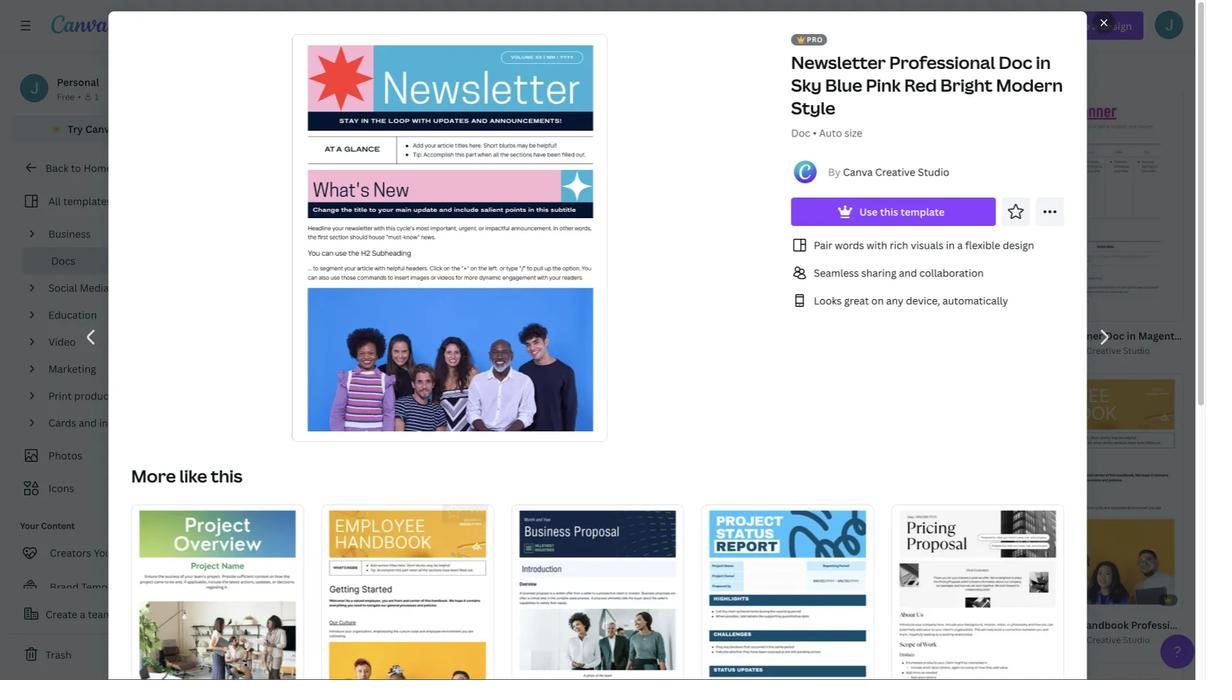 Task type: locate. For each thing, give the bounding box(es) containing it.
0 horizontal spatial in
[[947, 239, 955, 252]]

print products link
[[43, 383, 166, 410]]

create a blank doc link
[[196, 84, 380, 322]]

studio for project documentation professional doc in ivory dark brown warm classic style image
[[722, 635, 749, 646]]

try canva pro button
[[11, 115, 185, 142]]

doc
[[999, 51, 1033, 74], [792, 126, 811, 140], [314, 213, 333, 227], [426, 345, 442, 357], [1029, 345, 1045, 357], [225, 634, 241, 646], [426, 635, 442, 646], [627, 635, 643, 646], [828, 635, 844, 646], [1029, 635, 1045, 646]]

create a team
[[46, 608, 112, 622]]

by for the rightmost newsletter professional doc in sky blue pink red bright modern style 'image'
[[846, 635, 857, 646]]

looks
[[814, 294, 842, 308]]

canva for project documentation professional doc in ivory dark brown warm classic style image
[[658, 635, 683, 646]]

and up the 'looks great on any device, automatically'
[[900, 266, 918, 280]]

0 horizontal spatial create
[[46, 608, 77, 622]]

icons
[[48, 482, 74, 496]]

words
[[835, 239, 865, 252]]

one pager doc in black and white blue light blue classic professional style image
[[397, 84, 581, 322]]

create down 'brand'
[[46, 608, 77, 622]]

print
[[48, 390, 72, 403]]

doc by canva creative studio for tv & film script professional doc in black and white agnostic style image
[[828, 635, 950, 646]]

1 horizontal spatial this
[[881, 205, 899, 219]]

0 horizontal spatial a
[[80, 608, 85, 622]]

a for team
[[80, 608, 85, 622]]

newsletter professional doc in sky blue pink red bright modern style image
[[292, 33, 609, 443], [799, 374, 983, 612]]

professional
[[890, 51, 996, 74]]

style
[[792, 96, 836, 120]]

automatically
[[943, 294, 1009, 308]]

a left team
[[80, 608, 85, 622]]

pro
[[118, 122, 134, 136]]

project overview doc in light green blue vibrant professional style image
[[397, 374, 581, 612], [131, 505, 304, 681]]

business proposal professional doc in dark blue green abstract professional style image
[[512, 505, 685, 681]]

1 vertical spatial •
[[813, 126, 817, 140]]

create for create a team
[[46, 608, 77, 622]]

flexible
[[966, 239, 1001, 252]]

• right free
[[78, 91, 81, 102]]

project status report professional doc in dark blue light blue playful abstract style image
[[702, 505, 875, 681]]

in
[[1037, 51, 1051, 74], [947, 239, 955, 252]]

doc by canva creative studio
[[426, 345, 548, 357], [1029, 345, 1151, 357], [225, 634, 347, 646], [426, 635, 548, 646], [627, 635, 749, 646], [828, 635, 950, 646], [1029, 635, 1151, 646]]

a left blank
[[278, 213, 283, 227]]

canva
[[85, 122, 115, 136], [844, 165, 873, 179], [457, 345, 482, 357], [1060, 345, 1085, 357], [256, 634, 281, 646], [457, 635, 482, 646], [658, 635, 683, 646], [859, 635, 884, 646], [1060, 635, 1085, 646]]

1 horizontal spatial create
[[243, 213, 275, 227]]

video
[[48, 336, 76, 349]]

to
[[71, 161, 81, 175]]

a inside create a blank doc element
[[278, 213, 283, 227]]

sharing
[[862, 266, 897, 280]]

device,
[[907, 294, 941, 308]]

0 horizontal spatial •
[[78, 91, 81, 102]]

newsletter professional doc in sky blue pink red bright modern style doc • auto size
[[792, 51, 1064, 140]]

travel to-do list doc in teal pastel green pastel purple vibrant professional style image
[[799, 84, 983, 322]]

and
[[900, 266, 918, 280], [79, 417, 97, 430]]

1 horizontal spatial newsletter professional doc in sky blue pink red bright modern style image
[[799, 374, 983, 612]]

1 horizontal spatial in
[[1037, 51, 1051, 74]]

0 vertical spatial and
[[900, 266, 918, 280]]

1 horizontal spatial modern
[[997, 74, 1064, 97]]

1 vertical spatial and
[[79, 417, 97, 430]]

a left flexible
[[958, 239, 963, 252]]

this right like
[[211, 465, 243, 488]]

0 horizontal spatial this
[[211, 465, 243, 488]]

this right use
[[881, 205, 899, 219]]

follow
[[114, 547, 145, 560]]

doc by canva creative studio for design team glossary doc in black and white grey editorial style image
[[225, 634, 347, 646]]

all templates link
[[20, 188, 166, 215]]

brand templates
[[50, 581, 131, 595]]

and right the cards
[[79, 417, 97, 430]]

a for blank
[[278, 213, 283, 227]]

1 vertical spatial a
[[958, 239, 963, 252]]

create inside button
[[46, 608, 77, 622]]

0 horizontal spatial modern
[[318, 64, 355, 77]]

modern down top level navigation element
[[318, 64, 355, 77]]

0 horizontal spatial employee handbook professional doc in dark brown black and white photocentric style image
[[321, 505, 494, 681]]

studio for rightmost project overview doc in light green blue vibrant professional style image
[[521, 635, 548, 646]]

use this template button
[[792, 198, 997, 226]]

modern
[[318, 64, 355, 77], [997, 74, 1064, 97]]

list
[[792, 237, 1065, 310]]

by for project documentation professional doc in ivory dark brown warm classic style image
[[645, 635, 656, 646]]

your
[[20, 521, 39, 532]]

template
[[901, 205, 945, 219]]

tv & film script professional doc in black and white agnostic style image
[[799, 663, 983, 681]]

studio for the 'one pager doc in black and white blue light blue classic professional style' image
[[521, 345, 548, 357]]

red
[[905, 74, 937, 97]]

create a blank doc
[[243, 213, 333, 227]]

education
[[48, 308, 97, 322]]

2 vertical spatial a
[[80, 608, 85, 622]]

brand templates link
[[11, 574, 174, 602]]

creative brief doc in black and white grey editorial style image
[[598, 84, 782, 322]]

create left blank
[[243, 213, 275, 227]]

video link
[[43, 329, 166, 356]]

studio for the pricing proposal professional doc in white black grey sleek monochrome style image to the left
[[320, 634, 347, 646]]

studio for rightmost employee handbook professional doc in dark brown black and white photocentric style
[[1124, 635, 1151, 646]]

photos link
[[20, 443, 166, 470]]

this inside use this template button
[[881, 205, 899, 219]]

canva for rightmost employee handbook professional doc in dark brown black and white photocentric style
[[1060, 635, 1085, 646]]

pair words with rich visuals in a flexible design
[[814, 239, 1035, 252]]

design team glossary doc in black and white grey editorial style image
[[196, 663, 380, 681]]

marketing link
[[43, 356, 166, 383]]

trash
[[46, 649, 72, 662]]

create for create a blank doc
[[243, 213, 275, 227]]

1 horizontal spatial a
[[278, 213, 283, 227]]

business link
[[43, 221, 166, 248]]

1 horizontal spatial pricing proposal professional doc in white black grey sleek monochrome style image
[[892, 505, 1065, 681]]

print products
[[48, 390, 118, 403]]

back
[[46, 161, 68, 175]]

theme button
[[387, 56, 453, 85]]

templates
[[63, 195, 112, 208]]

create
[[243, 213, 275, 227], [46, 608, 77, 622]]

doc by canva creative studio for event proposal doc in black blue vibrant professional style image
[[426, 635, 548, 646]]

0 vertical spatial this
[[881, 205, 899, 219]]

pricing proposal professional doc in white black grey sleek monochrome style image
[[196, 373, 380, 611], [892, 505, 1065, 681]]

modern right bright
[[997, 74, 1064, 97]]

brand guidelines doc in navy aquamarine bright purple neon tech style image
[[598, 663, 782, 681]]

•
[[78, 91, 81, 102], [813, 126, 817, 140]]

0 horizontal spatial and
[[79, 417, 97, 430]]

any
[[887, 294, 904, 308]]

1 horizontal spatial employee handbook professional doc in dark brown black and white photocentric style image
[[1000, 374, 1184, 612]]

color button
[[600, 56, 660, 85]]

0 vertical spatial create
[[243, 213, 275, 227]]

doc by canva creative studio link
[[426, 344, 581, 358], [1029, 344, 1184, 358], [225, 633, 380, 647], [426, 634, 581, 648], [627, 634, 782, 648], [828, 634, 983, 648], [1029, 634, 1184, 648]]

• left auto
[[813, 126, 817, 140]]

1 vertical spatial create
[[46, 608, 77, 622]]

by
[[444, 345, 455, 357], [1047, 345, 1058, 357], [243, 634, 254, 646], [444, 635, 455, 646], [645, 635, 656, 646], [846, 635, 857, 646], [1047, 635, 1058, 646]]

employee handbook professional doc in dark brown black and white photocentric style image
[[1000, 374, 1184, 612], [321, 505, 494, 681]]

doc by canva creative studio link for event proposal doc in black blue vibrant professional style image
[[426, 634, 581, 648]]

try
[[68, 122, 83, 136]]

0 vertical spatial a
[[278, 213, 283, 227]]

0 vertical spatial •
[[78, 91, 81, 102]]

0 vertical spatial in
[[1037, 51, 1051, 74]]

personal
[[57, 75, 99, 89]]

canva for the pricing proposal professional doc in white black grey sleek monochrome style image to the left
[[256, 634, 281, 646]]

1 vertical spatial in
[[947, 239, 955, 252]]

studio
[[918, 165, 950, 179], [521, 345, 548, 357], [1124, 345, 1151, 357], [320, 634, 347, 646], [521, 635, 548, 646], [722, 635, 749, 646], [923, 635, 950, 646], [1124, 635, 1151, 646]]

2 horizontal spatial a
[[958, 239, 963, 252]]

cards and invitations
[[48, 417, 150, 430]]

collaboration
[[920, 266, 984, 280]]

1 horizontal spatial •
[[813, 126, 817, 140]]

social
[[48, 281, 77, 295]]

None search field
[[606, 11, 950, 40]]

rich
[[890, 239, 909, 252]]

a inside create a team button
[[80, 608, 85, 622]]

doc by canva creative studio for brand guidelines doc in navy aquamarine bright purple neon tech style image
[[627, 635, 749, 646]]



Task type: vqa. For each thing, say whether or not it's contained in the screenshot.
the bottom Resource
no



Task type: describe. For each thing, give the bounding box(es) containing it.
price button
[[535, 56, 594, 85]]

use
[[860, 205, 878, 219]]

canva inside try canva pro "button"
[[85, 122, 115, 136]]

doc by canva creative studio for questionnaire doc in beige brown classic professional style image
[[1029, 635, 1151, 646]]

seamless
[[814, 266, 859, 280]]

you
[[94, 547, 111, 560]]

by for rightmost project overview doc in light green blue vibrant professional style image
[[444, 635, 455, 646]]

questionnaire doc in beige brown classic professional style image
[[1000, 663, 1184, 681]]

create a team button
[[11, 601, 185, 629]]

1 vertical spatial this
[[211, 465, 243, 488]]

brand
[[50, 581, 79, 595]]

top level navigation element
[[125, 11, 572, 40]]

pro
[[807, 35, 824, 44]]

newsletter
[[792, 51, 886, 74]]

media
[[80, 281, 109, 295]]

by for rightmost employee handbook professional doc in dark brown black and white photocentric style
[[1047, 635, 1058, 646]]

modern inside newsletter professional doc in sky blue pink red bright modern style doc • auto size
[[997, 74, 1064, 97]]

0 horizontal spatial newsletter professional doc in sky blue pink red bright modern style image
[[292, 33, 609, 443]]

education link
[[43, 302, 166, 329]]

blue
[[826, 74, 863, 97]]

feature
[[468, 64, 504, 77]]

more
[[131, 465, 176, 488]]

1
[[95, 91, 99, 102]]

by for the 'one pager doc in black and white blue light blue classic professional style' image
[[444, 345, 455, 357]]

use this template
[[860, 205, 945, 219]]

all
[[48, 195, 61, 208]]

creators you follow link
[[11, 539, 174, 568]]

canva for rightmost project overview doc in light green blue vibrant professional style image
[[457, 635, 482, 646]]

create a blank doc element
[[196, 84, 380, 322]]

cards
[[48, 417, 76, 430]]

doc by canva creative studio link for tv & film script professional doc in black and white agnostic style image
[[828, 634, 983, 648]]

products
[[74, 390, 118, 403]]

looks great on any device, automatically
[[814, 294, 1009, 308]]

more like this
[[131, 465, 243, 488]]

feature button
[[459, 56, 530, 85]]

sky
[[792, 74, 822, 97]]

canva for the rightmost newsletter professional doc in sky blue pink red bright modern style 'image'
[[859, 635, 884, 646]]

doc by canva creative studio link for design team glossary doc in black and white grey editorial style image
[[225, 633, 380, 647]]

free
[[57, 91, 75, 102]]

all templates
[[48, 195, 112, 208]]

bright
[[941, 74, 993, 97]]

color
[[608, 64, 635, 77]]

docs
[[51, 254, 75, 268]]

great
[[845, 294, 870, 308]]

price
[[544, 64, 568, 77]]

blank
[[286, 213, 312, 227]]

1 horizontal spatial project overview doc in light green blue vibrant professional style image
[[397, 374, 581, 612]]

your content
[[20, 521, 75, 532]]

templates
[[81, 581, 131, 595]]

size
[[845, 126, 863, 140]]

creators
[[50, 547, 91, 560]]

business
[[48, 227, 91, 241]]

event proposal doc in black blue vibrant professional style image
[[397, 663, 581, 681]]

visuals
[[911, 239, 944, 252]]

free •
[[57, 91, 81, 102]]

content
[[41, 521, 75, 532]]

pink
[[866, 74, 901, 97]]

list containing pair words with rich visuals in a flexible design
[[792, 237, 1065, 310]]

marketing
[[48, 363, 96, 376]]

icons link
[[20, 475, 166, 502]]

seamless sharing and collaboration
[[814, 266, 984, 280]]

like
[[179, 465, 207, 488]]

back to home link
[[11, 154, 185, 182]]

canva creative studio link
[[844, 165, 950, 179]]

doc by canva creative studio link for questionnaire doc in beige brown classic professional style image
[[1029, 634, 1184, 648]]

team
[[88, 608, 112, 622]]

social media link
[[43, 275, 166, 302]]

social media
[[48, 281, 109, 295]]

by for the pricing proposal professional doc in white black grey sleek monochrome style image to the left
[[243, 634, 254, 646]]

project documentation professional doc in ivory dark brown warm classic style image
[[598, 374, 782, 612]]

home
[[84, 161, 112, 175]]

0 horizontal spatial project overview doc in light green blue vibrant professional style image
[[131, 505, 304, 681]]

design
[[1003, 239, 1035, 252]]

by
[[829, 165, 841, 179]]

0 horizontal spatial pricing proposal professional doc in white black grey sleek monochrome style image
[[196, 373, 380, 611]]

modern button
[[309, 56, 381, 85]]

by for weekly planner doc in magenta light pink vibrant professional style image
[[1047, 345, 1058, 357]]

try canva pro
[[68, 122, 134, 136]]

1 horizontal spatial and
[[900, 266, 918, 280]]

trash link
[[11, 641, 185, 670]]

auto
[[820, 126, 843, 140]]

photos
[[48, 449, 82, 463]]

on
[[872, 294, 884, 308]]

cards and invitations link
[[43, 410, 166, 437]]

doc by canva creative studio link for brand guidelines doc in navy aquamarine bright purple neon tech style image
[[627, 634, 782, 648]]

1 filter options selected element
[[276, 62, 293, 79]]

canva for weekly planner doc in magenta light pink vibrant professional style image
[[1060, 345, 1085, 357]]

modern inside modern button
[[318, 64, 355, 77]]

back to home
[[46, 161, 112, 175]]

• inside newsletter professional doc in sky blue pink red bright modern style doc • auto size
[[813, 126, 817, 140]]

in inside newsletter professional doc in sky blue pink red bright modern style doc • auto size
[[1037, 51, 1051, 74]]

pair
[[814, 239, 833, 252]]

creators you follow
[[50, 547, 145, 560]]

theme
[[395, 64, 428, 77]]

by canva creative studio
[[829, 165, 950, 179]]

weekly planner doc in magenta light pink vibrant professional style image
[[1000, 84, 1184, 322]]

canva for the 'one pager doc in black and white blue light blue classic professional style' image
[[457, 345, 482, 357]]

studio for weekly planner doc in magenta light pink vibrant professional style image
[[1124, 345, 1151, 357]]

invitations
[[99, 417, 150, 430]]



